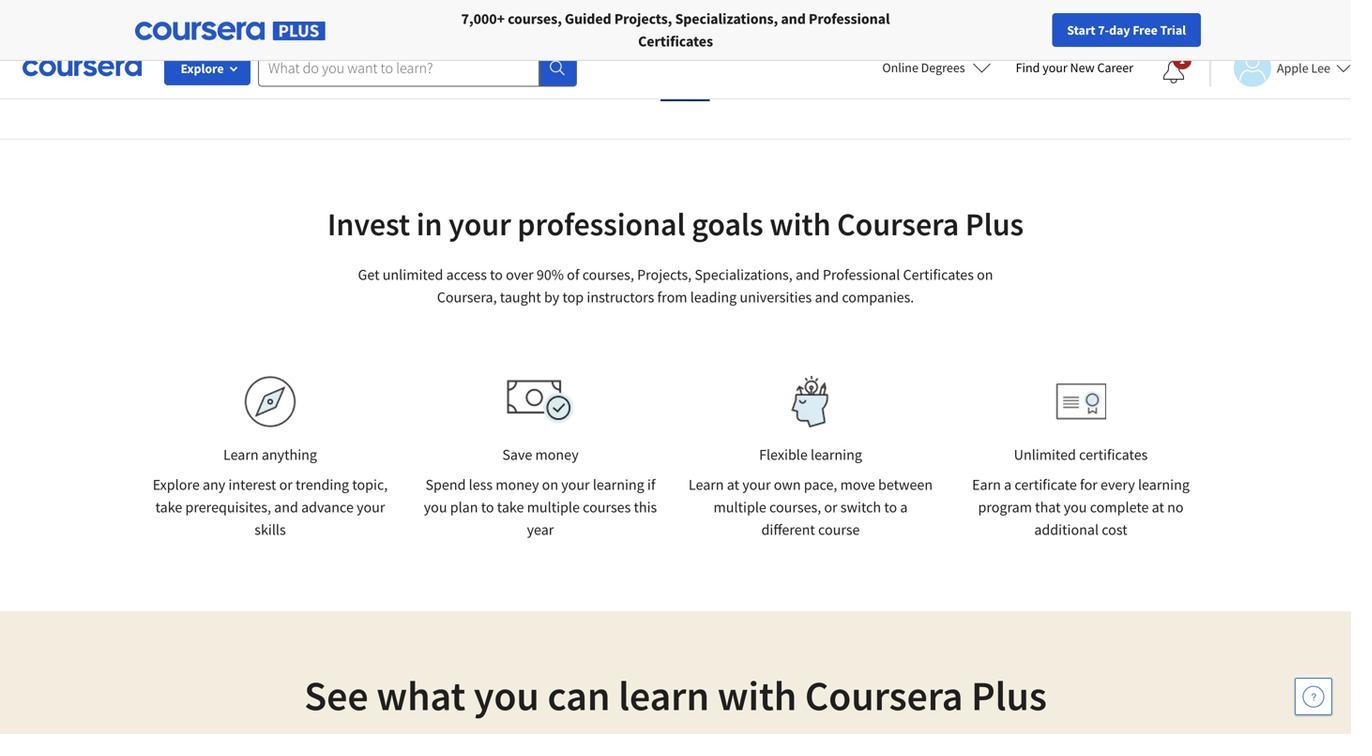 Task type: describe. For each thing, give the bounding box(es) containing it.
for
[[1080, 476, 1098, 494]]

apple
[[1277, 60, 1309, 76]]

top
[[562, 288, 584, 307]]

between
[[878, 476, 933, 494]]

a inside "learn at your own pace, move between multiple courses, or switch to a different course"
[[900, 498, 908, 517]]

save
[[502, 446, 532, 464]]

google image
[[499, 58, 600, 93]]

0 vertical spatial money
[[535, 446, 579, 464]]

0 vertical spatial plus
[[1007, 0, 1051, 31]]

your inside "learn at your own pace, move between multiple courses, or switch to a different course"
[[742, 476, 771, 494]]

businesses
[[179, 9, 248, 28]]

coursera for invest in your professional goals with coursera plus
[[837, 204, 959, 244]]

unlimited
[[383, 266, 443, 284]]

universities inside get unlimited access to over 90% of courses, projects, specializations, and professional certificates on coursera, taught by top instructors from leading universities and companies.
[[740, 288, 812, 307]]

see what you can learn with coursera plus carousel element
[[135, 730, 1216, 735]]

companies
[[734, 0, 849, 31]]

find your new career
[[1016, 59, 1133, 76]]

1 horizontal spatial you
[[474, 670, 539, 722]]

topic,
[[352, 476, 388, 494]]

of
[[567, 266, 579, 284]]

plus for invest in your professional goals with coursera plus
[[965, 204, 1024, 244]]

learning for earn a certificate for every learning program that you complete at no additional cost
[[1138, 476, 1190, 494]]

online degrees
[[882, 59, 965, 76]]

learn
[[618, 670, 709, 722]]

for for universities
[[278, 9, 298, 28]]

90%
[[537, 266, 564, 284]]

1 button
[[1147, 50, 1200, 95]]

program
[[978, 498, 1032, 517]]

and inside 7,000+ courses, guided projects, specializations, and professional certificates
[[781, 9, 806, 28]]

start 7-day free trial button
[[1052, 13, 1201, 47]]

courses, inside get unlimited access to over 90% of courses, projects, specializations, and professional certificates on coursera, taught by top instructors from leading universities and companies.
[[582, 266, 634, 284]]

every
[[1101, 476, 1135, 494]]

university of illinois at urbana-champaign image
[[144, 61, 291, 91]]

0 vertical spatial leading
[[480, 0, 557, 31]]

taught
[[500, 288, 541, 307]]

degrees
[[921, 59, 965, 76]]

find
[[1016, 59, 1040, 76]]

plan
[[450, 498, 478, 517]]

professional
[[517, 204, 685, 244]]

over
[[506, 266, 534, 284]]

career
[[1097, 59, 1133, 76]]

0 vertical spatial coursera
[[905, 0, 1001, 31]]

professional inside 7,000+ courses, guided projects, specializations, and professional certificates
[[809, 9, 890, 28]]

flexible
[[759, 446, 808, 464]]

explore any interest or trending topic, take prerequisites, and advance your skills
[[153, 476, 388, 539]]

trending
[[296, 476, 349, 494]]

take inside spend less money on your learning if you plan to take multiple courses this year
[[497, 498, 524, 517]]

explore for explore
[[181, 60, 224, 77]]

banner navigation
[[15, 0, 528, 38]]

that
[[1035, 498, 1061, 517]]

save money image
[[507, 380, 574, 424]]

your inside spend less money on your learning if you plan to take multiple courses this year
[[561, 476, 590, 494]]

at inside earn a certificate for every learning program that you complete at no additional cost
[[1152, 498, 1164, 517]]

show notifications image
[[1162, 61, 1185, 84]]

earn
[[972, 476, 1001, 494]]

cost
[[1102, 521, 1127, 539]]

trial
[[1160, 22, 1186, 38]]

johns hopkins university image
[[1028, 58, 1207, 93]]

explore for explore any interest or trending topic, take prerequisites, and advance your skills
[[153, 476, 200, 494]]

leading inside get unlimited access to over 90% of courses, projects, specializations, and professional certificates on coursera, taught by top instructors from leading universities and companies.
[[690, 288, 737, 307]]

see what you can learn with coursera plus
[[304, 670, 1047, 722]]

see
[[304, 670, 368, 722]]

earn a certificate for every learning program that you complete at no additional cost
[[972, 476, 1190, 539]]

different
[[761, 521, 815, 539]]

coursera image
[[23, 53, 142, 83]]

get
[[358, 266, 380, 284]]

if
[[647, 476, 655, 494]]

your inside explore any interest or trending topic, take prerequisites, and advance your skills
[[357, 498, 385, 517]]

in
[[416, 204, 442, 244]]

no
[[1167, 498, 1184, 517]]

any
[[203, 476, 225, 494]]

multiple inside spend less money on your learning if you plan to take multiple courses this year
[[527, 498, 580, 517]]

at inside "learn at your own pace, move between multiple courses, or switch to a different course"
[[727, 476, 739, 494]]

goals
[[692, 204, 763, 244]]

coursera for see what you can learn with coursera plus
[[805, 670, 963, 722]]

less
[[469, 476, 493, 494]]

duke university image
[[352, 58, 439, 88]]

explore button
[[164, 52, 251, 85]]

1
[[1179, 53, 1185, 67]]

What do you want to learn? text field
[[258, 49, 539, 87]]

for businesses
[[155, 9, 248, 28]]

move
[[840, 476, 875, 494]]

apple lee
[[1277, 60, 1330, 76]]

to inside get unlimited access to over 90% of courses, projects, specializations, and professional certificates on coursera, taught by top instructors from leading universities and companies.
[[490, 266, 503, 284]]

prerequisites,
[[185, 498, 271, 517]]

guided
[[565, 9, 611, 28]]

pace,
[[804, 476, 837, 494]]

flexible learning
[[759, 446, 862, 464]]

governments link
[[397, 0, 520, 38]]

for for businesses
[[155, 9, 176, 28]]

additional
[[1034, 521, 1099, 539]]

on inside spend less money on your learning if you plan to take multiple courses this year
[[542, 476, 558, 494]]

take inside explore any interest or trending topic, take prerequisites, and advance your skills
[[155, 498, 182, 517]]

unlimited
[[1014, 446, 1076, 464]]

with for learn
[[718, 670, 797, 722]]

certificates
[[1079, 446, 1148, 464]]

your right in
[[449, 204, 511, 244]]

0 vertical spatial universities
[[563, 0, 682, 31]]

your right 'find'
[[1043, 59, 1067, 76]]

day
[[1109, 22, 1130, 38]]

from inside get unlimited access to over 90% of courses, projects, specializations, and professional certificates on coursera, taught by top instructors from leading universities and companies.
[[657, 288, 687, 307]]

you inside spend less money on your learning if you plan to take multiple courses this year
[[424, 498, 447, 517]]

start 7-day free trial
[[1067, 22, 1186, 38]]

projects, inside 7,000+ courses, guided projects, specializations, and professional certificates
[[614, 9, 672, 28]]

unlimited certificates
[[1014, 446, 1148, 464]]



Task type: locate. For each thing, give the bounding box(es) containing it.
course
[[818, 521, 860, 539]]

2 vertical spatial coursera
[[805, 670, 963, 722]]

learning inside earn a certificate for every learning program that you complete at no additional cost
[[1138, 476, 1190, 494]]

1 vertical spatial plus
[[965, 204, 1024, 244]]

leading
[[480, 0, 557, 31], [690, 288, 737, 307]]

learn for learn at your own pace, move between multiple courses, or switch to a different course
[[689, 476, 724, 494]]

1 horizontal spatial on
[[977, 266, 993, 284]]

1 vertical spatial at
[[1152, 498, 1164, 517]]

1 vertical spatial leading
[[690, 288, 737, 307]]

start
[[1067, 22, 1095, 38]]

0 vertical spatial with
[[855, 0, 900, 31]]

specializations, inside 7,000+ courses, guided projects, specializations, and professional certificates
[[675, 9, 778, 28]]

1 horizontal spatial at
[[1152, 498, 1164, 517]]

learning up no
[[1138, 476, 1190, 494]]

0 vertical spatial on
[[977, 266, 993, 284]]

learning
[[811, 446, 862, 464], [593, 476, 644, 494], [1138, 476, 1190, 494]]

invest
[[327, 204, 410, 244]]

anything
[[262, 446, 317, 464]]

0 vertical spatial a
[[1004, 476, 1012, 494]]

0 vertical spatial from
[[366, 0, 417, 31]]

instructors
[[587, 288, 654, 307]]

this
[[634, 498, 657, 517]]

1 horizontal spatial from
[[657, 288, 687, 307]]

apple lee button
[[1209, 49, 1351, 87]]

0 horizontal spatial universities
[[563, 0, 682, 31]]

0 horizontal spatial learn
[[223, 446, 259, 464]]

specializations, up university of michigan image
[[675, 9, 778, 28]]

0 horizontal spatial for
[[155, 9, 176, 28]]

or inside "learn at your own pace, move between multiple courses, or switch to a different course"
[[824, 498, 837, 517]]

from
[[366, 0, 417, 31], [657, 288, 687, 307]]

learning up pace,
[[811, 446, 862, 464]]

0 vertical spatial projects,
[[614, 9, 672, 28]]

1 vertical spatial explore
[[153, 476, 200, 494]]

courses, up instructors
[[582, 266, 634, 284]]

companies.
[[842, 288, 914, 307]]

learn up interest
[[223, 446, 259, 464]]

a down the between
[[900, 498, 908, 517]]

take right plan
[[497, 498, 524, 517]]

university of michigan image
[[661, 50, 710, 101]]

2 horizontal spatial learn
[[689, 476, 724, 494]]

1 vertical spatial professional
[[823, 266, 900, 284]]

spend
[[425, 476, 466, 494]]

learning for spend less money on your learning if you plan to take multiple courses this year
[[593, 476, 644, 494]]

learn anything
[[223, 446, 317, 464]]

universities down goals
[[740, 288, 812, 307]]

projects, inside get unlimited access to over 90% of courses, projects, specializations, and professional certificates on coursera, taught by top instructors from leading universities and companies.
[[637, 266, 692, 284]]

unlimited certificates image
[[1056, 383, 1106, 421]]

certificates inside get unlimited access to over 90% of courses, projects, specializations, and professional certificates on coursera, taught by top instructors from leading universities and companies.
[[903, 266, 974, 284]]

0 vertical spatial courses,
[[508, 9, 562, 28]]

2 vertical spatial plus
[[971, 670, 1047, 722]]

1 vertical spatial money
[[496, 476, 539, 494]]

1 vertical spatial coursera
[[837, 204, 959, 244]]

you left 'can'
[[474, 670, 539, 722]]

own
[[774, 476, 801, 494]]

learning up courses
[[593, 476, 644, 494]]

learn up "what do you want to learn?" text field
[[300, 0, 360, 31]]

at
[[727, 476, 739, 494], [1152, 498, 1164, 517]]

hec paris image
[[902, 56, 968, 95]]

0 horizontal spatial or
[[279, 476, 293, 494]]

explore inside explore any interest or trending topic, take prerequisites, and advance your skills
[[153, 476, 200, 494]]

1 horizontal spatial or
[[824, 498, 837, 517]]

for left businesses
[[155, 9, 176, 28]]

spend less money on your learning if you plan to take multiple courses this year
[[424, 476, 657, 539]]

professional up 'companies.'
[[823, 266, 900, 284]]

universities
[[301, 9, 375, 28]]

learn
[[300, 0, 360, 31], [223, 446, 259, 464], [689, 476, 724, 494]]

you
[[424, 498, 447, 517], [1064, 498, 1087, 517], [474, 670, 539, 722]]

specializations, down goals
[[695, 266, 793, 284]]

leading up google "image"
[[480, 0, 557, 31]]

multiple up different
[[714, 498, 766, 517]]

2 horizontal spatial learning
[[1138, 476, 1190, 494]]

take left 'prerequisites,'
[[155, 498, 182, 517]]

skills
[[255, 521, 286, 539]]

0 vertical spatial certificates
[[638, 32, 713, 51]]

1 horizontal spatial for
[[278, 9, 298, 28]]

get unlimited access to over 90% of courses, projects, specializations, and professional certificates on coursera, taught by top instructors from leading universities and companies.
[[358, 266, 993, 307]]

to inside "learn at your own pace, move between multiple courses, or switch to a different course"
[[884, 498, 897, 517]]

2 horizontal spatial you
[[1064, 498, 1087, 517]]

year
[[527, 521, 554, 539]]

to right plan
[[481, 498, 494, 517]]

learn for learn anything
[[223, 446, 259, 464]]

your down topic,
[[357, 498, 385, 517]]

with right goals
[[770, 204, 831, 244]]

from up "what do you want to learn?" text field
[[366, 0, 417, 31]]

coursera,
[[437, 288, 497, 307]]

learn anything image
[[244, 376, 296, 428]]

0 horizontal spatial take
[[155, 498, 182, 517]]

0 horizontal spatial leading
[[480, 0, 557, 31]]

1 vertical spatial specializations,
[[695, 266, 793, 284]]

governments
[[425, 9, 513, 28]]

1 vertical spatial on
[[542, 476, 558, 494]]

at left own
[[727, 476, 739, 494]]

7,000+ courses, guided projects, specializations, and professional certificates
[[461, 9, 890, 51]]

universities up university of michigan image
[[563, 0, 682, 31]]

switch
[[840, 498, 881, 517]]

1 vertical spatial projects,
[[637, 266, 692, 284]]

money
[[535, 446, 579, 464], [496, 476, 539, 494]]

advance
[[301, 498, 354, 517]]

0 vertical spatial at
[[727, 476, 739, 494]]

0 horizontal spatial courses,
[[508, 9, 562, 28]]

7,000+
[[461, 9, 505, 28]]

you down spend
[[424, 498, 447, 517]]

275+
[[423, 0, 474, 31]]

0 horizontal spatial certificates
[[638, 32, 713, 51]]

1 horizontal spatial learn
[[300, 0, 360, 31]]

multiple up year
[[527, 498, 580, 517]]

2 for from the left
[[278, 9, 298, 28]]

0 horizontal spatial a
[[900, 498, 908, 517]]

find your new career link
[[1006, 56, 1143, 80]]

0 vertical spatial professional
[[809, 9, 890, 28]]

online
[[882, 59, 918, 76]]

multiple inside "learn at your own pace, move between multiple courses, or switch to a different course"
[[714, 498, 766, 517]]

2 vertical spatial with
[[718, 670, 797, 722]]

with up online
[[855, 0, 900, 31]]

and inside explore any interest or trending topic, take prerequisites, and advance your skills
[[274, 498, 298, 517]]

projects, up instructors
[[637, 266, 692, 284]]

learn inside "learn at your own pace, move between multiple courses, or switch to a different course"
[[689, 476, 724, 494]]

courses, inside "learn at your own pace, move between multiple courses, or switch to a different course"
[[769, 498, 821, 517]]

1 vertical spatial certificates
[[903, 266, 974, 284]]

by
[[544, 288, 559, 307]]

can
[[547, 670, 610, 722]]

0 vertical spatial learn
[[300, 0, 360, 31]]

leading down goals
[[690, 288, 737, 307]]

and
[[688, 0, 728, 31], [781, 9, 806, 28], [796, 266, 820, 284], [815, 288, 839, 307], [274, 498, 298, 517]]

1 horizontal spatial multiple
[[714, 498, 766, 517]]

1 vertical spatial or
[[824, 498, 837, 517]]

1 horizontal spatial take
[[497, 498, 524, 517]]

1 horizontal spatial courses,
[[582, 266, 634, 284]]

7-
[[1098, 22, 1109, 38]]

plus for see what you can learn with coursera plus
[[971, 670, 1047, 722]]

to left over
[[490, 266, 503, 284]]

learn from 275+ leading universities and companies with coursera plus
[[300, 0, 1051, 31]]

on
[[977, 266, 993, 284], [542, 476, 558, 494]]

money right save on the left bottom of the page
[[535, 446, 579, 464]]

0 horizontal spatial multiple
[[527, 498, 580, 517]]

learn right the if
[[689, 476, 724, 494]]

complete
[[1090, 498, 1149, 517]]

explore inside dropdown button
[[181, 60, 224, 77]]

0 horizontal spatial learning
[[593, 476, 644, 494]]

what
[[376, 670, 466, 722]]

projects, right guided
[[614, 9, 672, 28]]

2 horizontal spatial courses,
[[769, 498, 821, 517]]

0 vertical spatial specializations,
[[675, 9, 778, 28]]

certificate
[[1015, 476, 1077, 494]]

2 vertical spatial courses,
[[769, 498, 821, 517]]

2 take from the left
[[497, 498, 524, 517]]

1 horizontal spatial learning
[[811, 446, 862, 464]]

for universities
[[278, 9, 375, 28]]

2 multiple from the left
[[714, 498, 766, 517]]

to inside spend less money on your learning if you plan to take multiple courses this year
[[481, 498, 494, 517]]

interest
[[228, 476, 276, 494]]

free
[[1133, 22, 1158, 38]]

from right instructors
[[657, 288, 687, 307]]

0 vertical spatial or
[[279, 476, 293, 494]]

courses, up different
[[769, 498, 821, 517]]

money down save on the left bottom of the page
[[496, 476, 539, 494]]

invest in your professional goals with coursera plus
[[327, 204, 1024, 244]]

1 vertical spatial from
[[657, 288, 687, 307]]

on inside get unlimited access to over 90% of courses, projects, specializations, and professional certificates on coursera, taught by top instructors from leading universities and companies.
[[977, 266, 993, 284]]

certificates inside 7,000+ courses, guided projects, specializations, and professional certificates
[[638, 32, 713, 51]]

your left own
[[742, 476, 771, 494]]

2 vertical spatial learn
[[689, 476, 724, 494]]

lee
[[1311, 60, 1330, 76]]

0 horizontal spatial on
[[542, 476, 558, 494]]

1 horizontal spatial universities
[[740, 288, 812, 307]]

0 horizontal spatial you
[[424, 498, 447, 517]]

1 for from the left
[[155, 9, 176, 28]]

help center image
[[1302, 686, 1325, 708]]

1 vertical spatial learn
[[223, 446, 259, 464]]

save money
[[502, 446, 579, 464]]

at left no
[[1152, 498, 1164, 517]]

learning inside spend less money on your learning if you plan to take multiple courses this year
[[593, 476, 644, 494]]

a inside earn a certificate for every learning program that you complete at no additional cost
[[1004, 476, 1012, 494]]

coursera plus image
[[135, 22, 326, 40]]

access
[[446, 266, 487, 284]]

money inside spend less money on your learning if you plan to take multiple courses this year
[[496, 476, 539, 494]]

a right earn
[[1004, 476, 1012, 494]]

1 multiple from the left
[[527, 498, 580, 517]]

certificates down 'learn from 275+ leading universities and companies with coursera plus' at the top of the page
[[638, 32, 713, 51]]

or inside explore any interest or trending topic, take prerequisites, and advance your skills
[[279, 476, 293, 494]]

courses
[[583, 498, 631, 517]]

explore left any
[[153, 476, 200, 494]]

for left universities
[[278, 9, 298, 28]]

courses, inside 7,000+ courses, guided projects, specializations, and professional certificates
[[508, 9, 562, 28]]

0 vertical spatial explore
[[181, 60, 224, 77]]

courses, right 7,000+
[[508, 9, 562, 28]]

online degrees button
[[867, 47, 1006, 88]]

you inside earn a certificate for every learning program that you complete at no additional cost
[[1064, 498, 1087, 517]]

None search field
[[258, 49, 577, 87]]

new
[[1070, 59, 1095, 76]]

learn at your own pace, move between multiple courses, or switch to a different course
[[689, 476, 933, 539]]

1 take from the left
[[155, 498, 182, 517]]

coursera
[[905, 0, 1001, 31], [837, 204, 959, 244], [805, 670, 963, 722]]

or down anything at the bottom left of the page
[[279, 476, 293, 494]]

courses,
[[508, 9, 562, 28], [582, 266, 634, 284], [769, 498, 821, 517]]

certificates
[[638, 32, 713, 51], [903, 266, 974, 284]]

explore down coursera plus image
[[181, 60, 224, 77]]

specializations, inside get unlimited access to over 90% of courses, projects, specializations, and professional certificates on coursera, taught by top instructors from leading universities and companies.
[[695, 266, 793, 284]]

1 vertical spatial a
[[900, 498, 908, 517]]

1 horizontal spatial certificates
[[903, 266, 974, 284]]

with up see what you can learn with coursera plus carousel element
[[718, 670, 797, 722]]

your
[[1043, 59, 1067, 76], [449, 204, 511, 244], [561, 476, 590, 494], [742, 476, 771, 494], [357, 498, 385, 517]]

your up courses
[[561, 476, 590, 494]]

or
[[279, 476, 293, 494], [824, 498, 837, 517]]

professional up online
[[809, 9, 890, 28]]

professional inside get unlimited access to over 90% of courses, projects, specializations, and professional certificates on coursera, taught by top instructors from leading universities and companies.
[[823, 266, 900, 284]]

to down the between
[[884, 498, 897, 517]]

with for goals
[[770, 204, 831, 244]]

or up course
[[824, 498, 837, 517]]

0 horizontal spatial at
[[727, 476, 739, 494]]

0 horizontal spatial from
[[366, 0, 417, 31]]

1 horizontal spatial leading
[[690, 288, 737, 307]]

1 horizontal spatial a
[[1004, 476, 1012, 494]]

certificates up 'companies.'
[[903, 266, 974, 284]]

with
[[855, 0, 900, 31], [770, 204, 831, 244], [718, 670, 797, 722]]

1 vertical spatial courses,
[[582, 266, 634, 284]]

1 vertical spatial universities
[[740, 288, 812, 307]]

learn for learn from 275+ leading universities and companies with coursera plus
[[300, 0, 360, 31]]

you up additional
[[1064, 498, 1087, 517]]

1 vertical spatial with
[[770, 204, 831, 244]]

flexible learning image
[[778, 376, 843, 428]]

plus
[[1007, 0, 1051, 31], [965, 204, 1024, 244], [971, 670, 1047, 722]]



Task type: vqa. For each thing, say whether or not it's contained in the screenshot.


